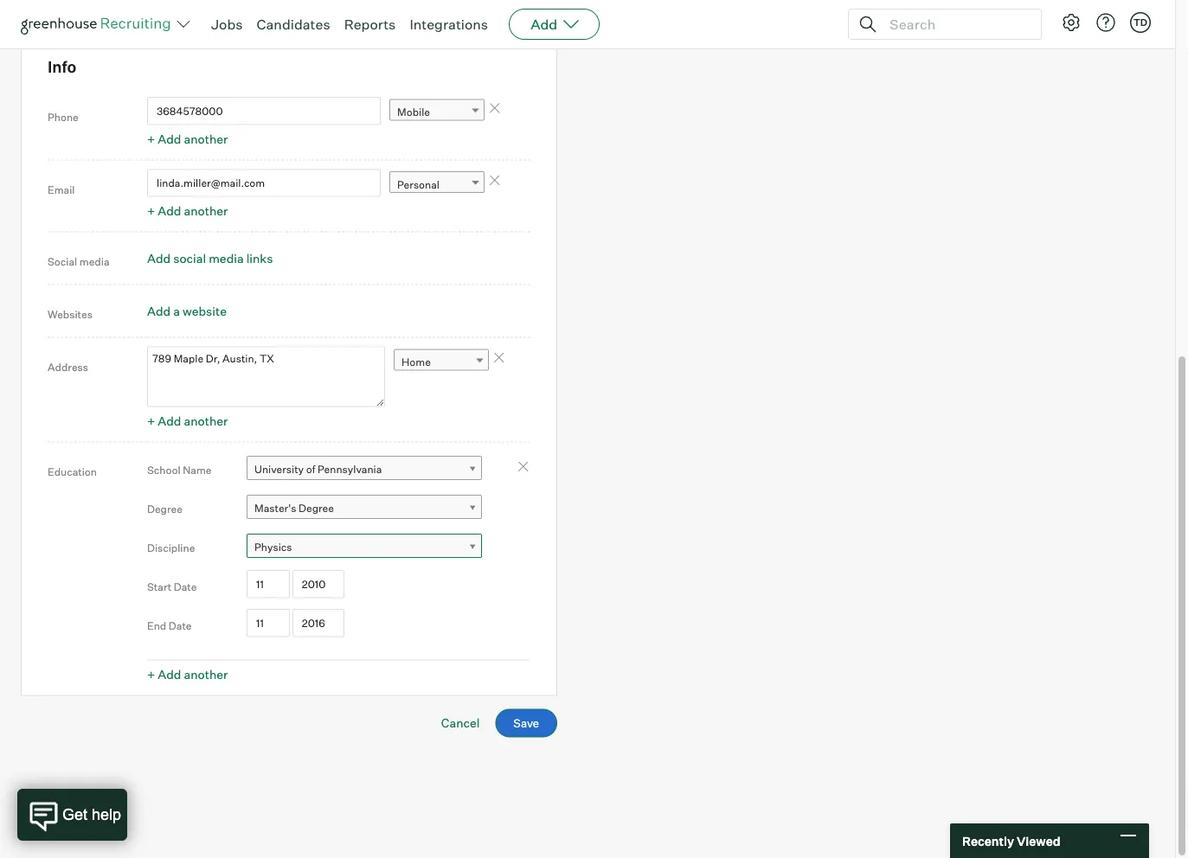 Task type: describe. For each thing, give the bounding box(es) containing it.
social media
[[48, 256, 110, 269]]

mobile link
[[390, 100, 485, 125]]

reports link
[[344, 16, 396, 33]]

1 horizontal spatial degree
[[299, 502, 334, 515]]

+ add another for address
[[147, 414, 228, 430]]

add inside popup button
[[531, 16, 558, 33]]

recently viewed
[[963, 834, 1061, 849]]

university of pennsylvania link
[[247, 457, 482, 482]]

yyyy text field for end date
[[293, 610, 344, 638]]

physics
[[255, 541, 292, 554]]

+ add another for email
[[147, 204, 228, 219]]

education
[[48, 466, 97, 479]]

integrations link
[[410, 16, 488, 33]]

mobile
[[397, 106, 430, 119]]

add social media links
[[147, 251, 273, 266]]

another for education
[[184, 668, 228, 683]]

home link
[[394, 350, 489, 375]]

another for email
[[184, 204, 228, 219]]

links
[[246, 251, 273, 266]]

viewed
[[1017, 834, 1061, 849]]

configure image
[[1061, 12, 1082, 33]]

email
[[48, 183, 75, 196]]

+ add another for education
[[147, 668, 228, 683]]

education element
[[147, 449, 531, 688]]

+ add another link for education
[[147, 668, 228, 683]]

personal link
[[390, 172, 485, 197]]

jobs
[[211, 16, 243, 33]]

add a website link
[[147, 304, 227, 319]]

date for start date
[[174, 582, 197, 595]]

university of pennsylvania
[[255, 463, 382, 476]]

websites
[[48, 308, 93, 321]]

cancel link
[[441, 717, 480, 732]]

another for phone
[[184, 132, 228, 147]]

+ for email
[[147, 204, 155, 219]]

1 horizontal spatial media
[[209, 251, 244, 266]]

recently
[[963, 834, 1015, 849]]

master's degree
[[255, 502, 334, 515]]

date for end date
[[169, 620, 192, 633]]

start
[[147, 582, 172, 595]]

mm text field for end date
[[247, 610, 290, 638]]

add social media links link
[[147, 251, 273, 266]]

yyyy text field for start date
[[293, 571, 344, 599]]

another for address
[[184, 414, 228, 430]]

school
[[147, 465, 181, 478]]

add button
[[509, 9, 600, 40]]



Task type: locate. For each thing, give the bounding box(es) containing it.
jobs link
[[211, 16, 243, 33]]

4 + add another from the top
[[147, 668, 228, 683]]

3 + from the top
[[147, 414, 155, 430]]

address
[[48, 361, 88, 374]]

physics link
[[247, 534, 482, 560]]

name
[[183, 465, 212, 478]]

Search text field
[[886, 12, 1026, 37]]

1 yyyy text field from the top
[[293, 571, 344, 599]]

None text field
[[147, 97, 381, 125], [147, 170, 381, 198], [147, 347, 385, 408], [147, 97, 381, 125], [147, 170, 381, 198], [147, 347, 385, 408]]

+ add another inside education element
[[147, 668, 228, 683]]

another inside education element
[[184, 668, 228, 683]]

+ add another link for phone
[[147, 132, 228, 147]]

candidates link
[[257, 16, 330, 33]]

2 another from the top
[[184, 204, 228, 219]]

cancel
[[441, 717, 480, 732]]

0 vertical spatial mm text field
[[247, 571, 290, 599]]

1 + add another link from the top
[[147, 132, 228, 147]]

website
[[183, 304, 227, 319]]

home
[[402, 356, 431, 369]]

mm text field for start date
[[247, 571, 290, 599]]

+ for address
[[147, 414, 155, 430]]

date
[[174, 582, 197, 595], [169, 620, 192, 633]]

end date
[[147, 620, 192, 633]]

4 + add another link from the top
[[147, 668, 228, 683]]

media
[[209, 251, 244, 266], [79, 256, 110, 269]]

td button
[[1131, 12, 1152, 33]]

2 yyyy text field from the top
[[293, 610, 344, 638]]

0 horizontal spatial degree
[[147, 504, 183, 517]]

degree down school
[[147, 504, 183, 517]]

end
[[147, 620, 166, 633]]

phone
[[48, 111, 79, 124]]

0 horizontal spatial media
[[79, 256, 110, 269]]

candidates
[[257, 16, 330, 33]]

media right social
[[79, 256, 110, 269]]

YYYY text field
[[293, 571, 344, 599], [293, 610, 344, 638]]

+ add another link for email
[[147, 204, 228, 219]]

start date
[[147, 582, 197, 595]]

+ add another link
[[147, 132, 228, 147], [147, 204, 228, 219], [147, 414, 228, 430], [147, 668, 228, 683]]

3 + add another from the top
[[147, 414, 228, 430]]

master's
[[255, 502, 296, 515]]

+ for phone
[[147, 132, 155, 147]]

+ add another for phone
[[147, 132, 228, 147]]

2 + add another link from the top
[[147, 204, 228, 219]]

integrations
[[410, 16, 488, 33]]

+ add another
[[147, 132, 228, 147], [147, 204, 228, 219], [147, 414, 228, 430], [147, 668, 228, 683]]

reports
[[344, 16, 396, 33]]

+ add another link for address
[[147, 414, 228, 430]]

4 another from the top
[[184, 668, 228, 683]]

4 + from the top
[[147, 668, 155, 683]]

1 + from the top
[[147, 132, 155, 147]]

3 + add another link from the top
[[147, 414, 228, 430]]

1 another from the top
[[184, 132, 228, 147]]

greenhouse recruiting image
[[21, 14, 177, 35]]

another
[[184, 132, 228, 147], [184, 204, 228, 219], [184, 414, 228, 430], [184, 668, 228, 683]]

3 another from the top
[[184, 414, 228, 430]]

of
[[306, 463, 315, 476]]

date right start
[[174, 582, 197, 595]]

school name
[[147, 465, 212, 478]]

discipline
[[147, 543, 195, 556]]

MM text field
[[247, 571, 290, 599], [247, 610, 290, 638]]

pennsylvania
[[318, 463, 382, 476]]

university
[[255, 463, 304, 476]]

degree down university of pennsylvania on the left of the page
[[299, 502, 334, 515]]

add
[[531, 16, 558, 33], [158, 132, 181, 147], [158, 204, 181, 219], [147, 251, 171, 266], [147, 304, 171, 319], [158, 414, 181, 430], [158, 668, 181, 683]]

1 vertical spatial date
[[169, 620, 192, 633]]

degree
[[299, 502, 334, 515], [147, 504, 183, 517]]

social
[[173, 251, 206, 266]]

a
[[173, 304, 180, 319]]

1 mm text field from the top
[[247, 571, 290, 599]]

1 vertical spatial mm text field
[[247, 610, 290, 638]]

media left links
[[209, 251, 244, 266]]

1 + add another from the top
[[147, 132, 228, 147]]

date right the end
[[169, 620, 192, 633]]

+
[[147, 132, 155, 147], [147, 204, 155, 219], [147, 414, 155, 430], [147, 668, 155, 683]]

2 + add another from the top
[[147, 204, 228, 219]]

+ inside education element
[[147, 668, 155, 683]]

master's degree link
[[247, 495, 482, 521]]

None submit
[[496, 710, 558, 739]]

td
[[1134, 16, 1148, 28]]

0 vertical spatial date
[[174, 582, 197, 595]]

add inside education element
[[158, 668, 181, 683]]

2 mm text field from the top
[[247, 610, 290, 638]]

add a website
[[147, 304, 227, 319]]

1 vertical spatial yyyy text field
[[293, 610, 344, 638]]

2 + from the top
[[147, 204, 155, 219]]

personal
[[397, 178, 440, 191]]

0 vertical spatial yyyy text field
[[293, 571, 344, 599]]

td button
[[1127, 9, 1155, 36]]

info
[[48, 57, 77, 77]]

+ for education
[[147, 668, 155, 683]]

social
[[48, 256, 77, 269]]



Task type: vqa. For each thing, say whether or not it's contained in the screenshot.
1st "Row" from the top of the page
no



